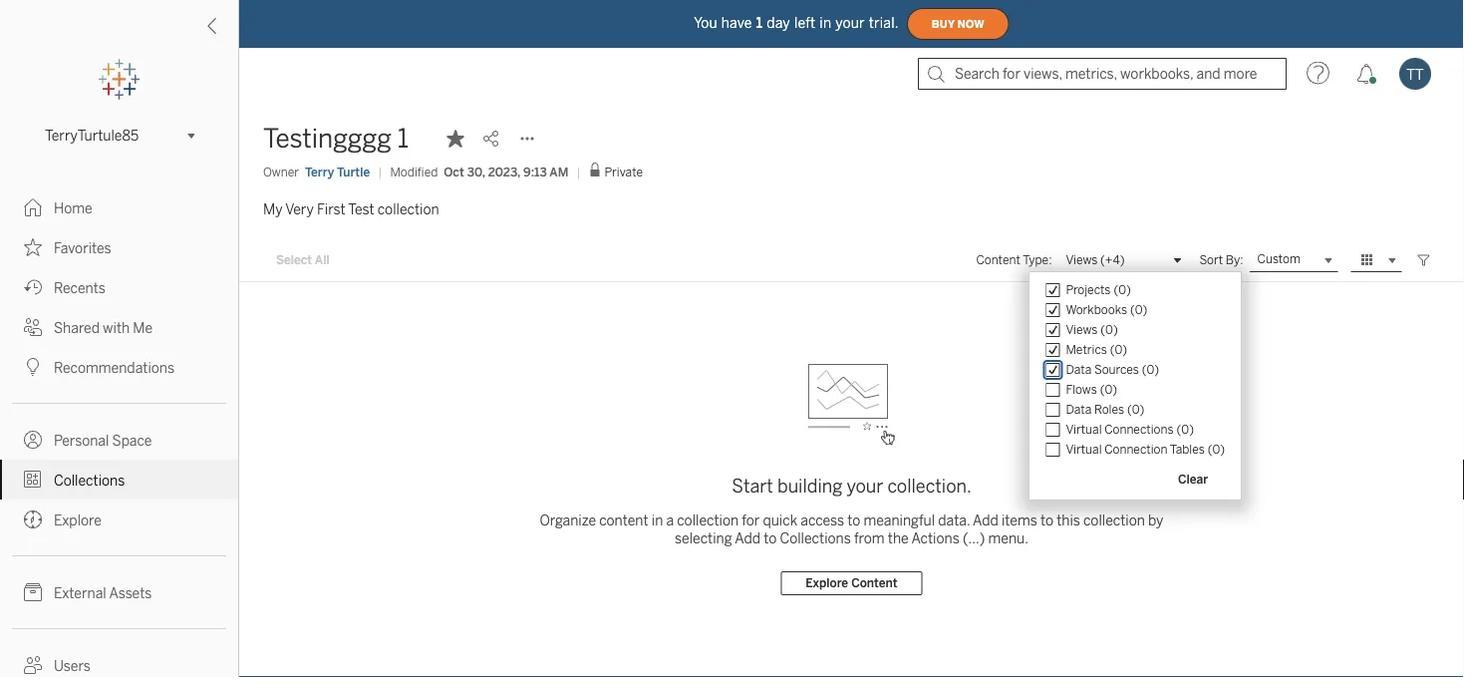 Task type: locate. For each thing, give the bounding box(es) containing it.
external assets
[[54, 585, 152, 601]]

explore link
[[0, 500, 238, 539]]

0 up 'roles' at the bottom of page
[[1105, 382, 1113, 397]]

add up (...) at the bottom right of the page
[[973, 512, 999, 528]]

1 vertical spatial data
[[1066, 402, 1092, 417]]

content down from
[[852, 576, 898, 591]]

recommendations
[[54, 359, 175, 376]]

data down "flows"
[[1066, 402, 1092, 417]]

clear
[[1179, 472, 1209, 487]]

0 vertical spatial collections
[[54, 472, 125, 489]]

testingggg 1
[[263, 123, 409, 154]]

0 horizontal spatial collections
[[54, 472, 125, 489]]

home link
[[0, 187, 238, 227]]

1 vertical spatial virtual
[[1066, 442, 1102, 457]]

1 views from the top
[[1066, 253, 1098, 267]]

views up metrics
[[1066, 323, 1098, 337]]

0
[[1119, 283, 1127, 297], [1135, 303, 1143, 317], [1106, 323, 1114, 337], [1115, 342, 1123, 357], [1147, 362, 1155, 377], [1105, 382, 1113, 397], [1132, 402, 1140, 417], [1182, 422, 1190, 437], [1213, 442, 1221, 457]]

to left this
[[1041, 512, 1054, 528]]

1 data from the top
[[1066, 362, 1092, 377]]

0 vertical spatial explore
[[54, 512, 102, 528]]

0 up the sources
[[1115, 342, 1123, 357]]

2 views from the top
[[1066, 323, 1098, 337]]

custom
[[1258, 252, 1301, 266]]

) up the sources
[[1123, 342, 1128, 357]]

( up the sources
[[1111, 342, 1115, 357]]

|
[[378, 165, 382, 179], [577, 165, 581, 179]]

) up 'connections'
[[1140, 402, 1145, 417]]

1 vertical spatial in
[[652, 512, 663, 528]]

views inside projects ( 0 ) workbooks ( 0 ) views ( 0 ) metrics ( 0 ) data sources ( 0 ) flows ( 0 ) data roles ( 0 ) virtual connections ( 0 ) virtual connection tables ( 0 )
[[1066, 323, 1098, 337]]

0 vertical spatial add
[[973, 512, 999, 528]]

workbooks
[[1066, 303, 1128, 317]]

1 horizontal spatial collections
[[780, 530, 851, 546]]

private
[[605, 165, 643, 179]]

Search for views, metrics, workbooks, and more text field
[[918, 58, 1287, 90]]

have
[[722, 15, 752, 31]]

0 vertical spatial virtual
[[1066, 422, 1102, 437]]

1 horizontal spatial content
[[977, 253, 1021, 267]]

) right workbooks
[[1143, 303, 1148, 317]]

collection up selecting
[[677, 512, 739, 528]]

buy now
[[932, 18, 985, 30]]

0 vertical spatial in
[[820, 15, 832, 31]]

recents link
[[0, 267, 238, 307]]

collection left by
[[1084, 512, 1146, 528]]

recommendations link
[[0, 347, 238, 387]]

your left trial.
[[836, 15, 865, 31]]

personal space link
[[0, 420, 238, 460]]

select all
[[276, 253, 330, 267]]

by:
[[1226, 253, 1244, 267]]

0 vertical spatial views
[[1066, 253, 1098, 267]]

2023,
[[488, 165, 520, 179]]

1 vertical spatial explore
[[806, 576, 849, 591]]

explore for explore content
[[806, 576, 849, 591]]

your
[[836, 15, 865, 31], [847, 476, 884, 497]]

explore inside main navigation. press the up and down arrow keys to access links. element
[[54, 512, 102, 528]]

data
[[1066, 362, 1092, 377], [1066, 402, 1092, 417]]

( right "flows"
[[1101, 382, 1105, 397]]

( right tables
[[1208, 442, 1213, 457]]

left
[[795, 15, 816, 31]]

projects
[[1066, 283, 1111, 297]]

1 vertical spatial collections
[[780, 530, 851, 546]]

| right am
[[577, 165, 581, 179]]

roles
[[1095, 402, 1125, 417]]

you
[[694, 15, 718, 31]]

explore inside button
[[806, 576, 849, 591]]

0 vertical spatial data
[[1066, 362, 1092, 377]]

to
[[848, 512, 861, 528], [1041, 512, 1054, 528], [764, 530, 777, 546]]

1 horizontal spatial |
[[577, 165, 581, 179]]

to down quick
[[764, 530, 777, 546]]

2 virtual from the top
[[1066, 442, 1102, 457]]

0 down views (+4) dropdown button on the top of the page
[[1119, 283, 1127, 297]]

sort
[[1200, 253, 1224, 267]]

0 horizontal spatial content
[[852, 576, 898, 591]]

add down for
[[735, 530, 761, 546]]

0 horizontal spatial |
[[378, 165, 382, 179]]

1 vertical spatial views
[[1066, 323, 1098, 337]]

( right the sources
[[1142, 362, 1147, 377]]

views up projects
[[1066, 253, 1098, 267]]

2 data from the top
[[1066, 402, 1092, 417]]

assets
[[109, 585, 152, 601]]

favorites link
[[0, 227, 238, 267]]

1 horizontal spatial add
[[973, 512, 999, 528]]

content type: group
[[1038, 280, 1234, 460]]

0 horizontal spatial 1
[[398, 123, 409, 154]]

collection down modified
[[378, 201, 439, 217]]

quick
[[763, 512, 798, 528]]

(
[[1114, 283, 1119, 297], [1131, 303, 1135, 317], [1101, 323, 1106, 337], [1111, 342, 1115, 357], [1142, 362, 1147, 377], [1101, 382, 1105, 397], [1128, 402, 1132, 417], [1177, 422, 1182, 437], [1208, 442, 1213, 457]]

space
[[112, 432, 152, 449]]

collections
[[54, 472, 125, 489], [780, 530, 851, 546]]

collections link
[[0, 460, 238, 500]]

to up from
[[848, 512, 861, 528]]

add
[[973, 512, 999, 528], [735, 530, 761, 546]]

clear button
[[1154, 468, 1234, 492]]

1
[[756, 15, 763, 31], [398, 123, 409, 154]]

terryturtule85 button
[[37, 124, 201, 148]]

meaningful
[[864, 512, 935, 528]]

building
[[778, 476, 843, 497]]

explore down 'collections' link
[[54, 512, 102, 528]]

personal
[[54, 432, 109, 449]]

0 horizontal spatial add
[[735, 530, 761, 546]]

content left type:
[[977, 253, 1021, 267]]

)
[[1127, 283, 1131, 297], [1143, 303, 1148, 317], [1114, 323, 1118, 337], [1123, 342, 1128, 357], [1155, 362, 1160, 377], [1113, 382, 1118, 397], [1140, 402, 1145, 417], [1190, 422, 1194, 437], [1221, 442, 1226, 457]]

tables
[[1170, 442, 1205, 457]]

organize
[[540, 512, 596, 528]]

1 left day
[[756, 15, 763, 31]]

views (+4) button
[[1058, 248, 1188, 272]]

from
[[855, 530, 885, 546]]

1 horizontal spatial to
[[848, 512, 861, 528]]

1 horizontal spatial explore
[[806, 576, 849, 591]]

this
[[1057, 512, 1081, 528]]

1 vertical spatial content
[[852, 576, 898, 591]]

in right left
[[820, 15, 832, 31]]

first
[[317, 201, 346, 217]]

2 horizontal spatial collection
[[1084, 512, 1146, 528]]

owner
[[263, 165, 299, 179]]

0 horizontal spatial explore
[[54, 512, 102, 528]]

testingggg
[[263, 123, 392, 154]]

views (+4)
[[1066, 253, 1125, 267]]

data up "flows"
[[1066, 362, 1092, 377]]

( right workbooks
[[1131, 303, 1135, 317]]

0 horizontal spatial in
[[652, 512, 663, 528]]

1 horizontal spatial collection
[[677, 512, 739, 528]]

trial.
[[869, 15, 899, 31]]

1 horizontal spatial 1
[[756, 15, 763, 31]]

content
[[977, 253, 1021, 267], [852, 576, 898, 591]]

) down workbooks
[[1114, 323, 1118, 337]]

collections down access
[[780, 530, 851, 546]]

views
[[1066, 253, 1098, 267], [1066, 323, 1098, 337]]

navigation panel element
[[0, 60, 238, 677]]

your up organize content in a collection for quick access to meaningful data. add items to this collection by selecting add to collections from the actions (...) menu.
[[847, 476, 884, 497]]

in
[[820, 15, 832, 31], [652, 512, 663, 528]]

1 vertical spatial your
[[847, 476, 884, 497]]

0 horizontal spatial collection
[[378, 201, 439, 217]]

explore for explore
[[54, 512, 102, 528]]

virtual
[[1066, 422, 1102, 437], [1066, 442, 1102, 457]]

start building your collection.
[[732, 476, 972, 497]]

shared with me
[[54, 320, 153, 336]]

1 vertical spatial add
[[735, 530, 761, 546]]

1 up modified
[[398, 123, 409, 154]]

) down the sources
[[1113, 382, 1118, 397]]

shared with me link
[[0, 307, 238, 347]]

30,
[[467, 165, 485, 179]]

9:13
[[523, 165, 547, 179]]

collections down personal
[[54, 472, 125, 489]]

in left the "a"
[[652, 512, 663, 528]]

external assets link
[[0, 572, 238, 612]]

sources
[[1095, 362, 1139, 377]]

for
[[742, 512, 760, 528]]

with
[[103, 320, 130, 336]]

explore down organize content in a collection for quick access to meaningful data. add items to this collection by selecting add to collections from the actions (...) menu.
[[806, 576, 849, 591]]

test
[[348, 201, 375, 217]]

all
[[315, 253, 330, 267]]

| right turtle on the left
[[378, 165, 382, 179]]



Task type: describe. For each thing, give the bounding box(es) containing it.
buy now button
[[907, 8, 1010, 40]]

my
[[263, 201, 283, 217]]

content inside button
[[852, 576, 898, 591]]

collection for a
[[677, 512, 739, 528]]

very
[[285, 201, 314, 217]]

(+4)
[[1101, 253, 1125, 267]]

shared
[[54, 320, 100, 336]]

a
[[667, 512, 674, 528]]

the
[[888, 530, 909, 546]]

main navigation. press the up and down arrow keys to access links. element
[[0, 187, 238, 677]]

1 horizontal spatial in
[[820, 15, 832, 31]]

0 up 'connections'
[[1132, 402, 1140, 417]]

0 horizontal spatial to
[[764, 530, 777, 546]]

owner terry turtle | modified oct 30, 2023, 9:13 am |
[[263, 165, 581, 179]]

custom button
[[1250, 248, 1339, 272]]

me
[[133, 320, 153, 336]]

( down workbooks
[[1101, 323, 1106, 337]]

0 vertical spatial 1
[[756, 15, 763, 31]]

you have 1 day left in your trial.
[[694, 15, 899, 31]]

data.
[[938, 512, 970, 528]]

actions
[[912, 530, 960, 546]]

) up tables
[[1190, 422, 1194, 437]]

menu.
[[989, 530, 1029, 546]]

users
[[54, 658, 91, 674]]

grid view image
[[1359, 251, 1377, 269]]

users link
[[0, 645, 238, 677]]

favorites
[[54, 240, 111, 256]]

content
[[599, 512, 649, 528]]

1 | from the left
[[378, 165, 382, 179]]

flows
[[1066, 382, 1098, 397]]

buy
[[932, 18, 955, 30]]

connection
[[1105, 442, 1168, 457]]

explore content
[[806, 576, 898, 591]]

recents
[[54, 280, 105, 296]]

0 right tables
[[1213, 442, 1221, 457]]

in inside organize content in a collection for quick access to meaningful data. add items to this collection by selecting add to collections from the actions (...) menu.
[[652, 512, 663, 528]]

terryturtule85
[[45, 127, 139, 144]]

items
[[1002, 512, 1038, 528]]

( right projects
[[1114, 283, 1119, 297]]

0 vertical spatial your
[[836, 15, 865, 31]]

now
[[958, 18, 985, 30]]

my very first test collection
[[263, 201, 439, 217]]

collections inside main navigation. press the up and down arrow keys to access links. element
[[54, 472, 125, 489]]

content type:
[[977, 253, 1052, 267]]

) right the sources
[[1155, 362, 1160, 377]]

type:
[[1023, 253, 1052, 267]]

terry turtle link
[[305, 163, 370, 181]]

sort by:
[[1200, 253, 1244, 267]]

0 up tables
[[1182, 422, 1190, 437]]

selecting
[[675, 530, 732, 546]]

select
[[276, 253, 312, 267]]

) down views (+4) dropdown button on the top of the page
[[1127, 283, 1131, 297]]

day
[[767, 15, 791, 31]]

0 down workbooks
[[1106, 323, 1114, 337]]

2 horizontal spatial to
[[1041, 512, 1054, 528]]

0 right the sources
[[1147, 362, 1155, 377]]

1 vertical spatial 1
[[398, 123, 409, 154]]

( up tables
[[1177, 422, 1182, 437]]

connections
[[1105, 422, 1174, 437]]

1 virtual from the top
[[1066, 422, 1102, 437]]

oct
[[444, 165, 464, 179]]

0 vertical spatial content
[[977, 253, 1021, 267]]

by
[[1149, 512, 1164, 528]]

collection.
[[888, 476, 972, 497]]

terry
[[305, 165, 334, 179]]

access
[[801, 512, 845, 528]]

collections inside organize content in a collection for quick access to meaningful data. add items to this collection by selecting add to collections from the actions (...) menu.
[[780, 530, 851, 546]]

turtle
[[337, 165, 370, 179]]

explore content button
[[781, 571, 923, 595]]

(...)
[[963, 530, 985, 546]]

organize content in a collection for quick access to meaningful data. add items to this collection by selecting add to collections from the actions (...) menu.
[[540, 512, 1164, 546]]

select all button
[[263, 248, 343, 272]]

modified
[[390, 165, 438, 179]]

( right 'roles' at the bottom of page
[[1128, 402, 1132, 417]]

am
[[550, 165, 569, 179]]

) right tables
[[1221, 442, 1226, 457]]

collection for test
[[378, 201, 439, 217]]

metrics
[[1066, 342, 1108, 357]]

projects ( 0 ) workbooks ( 0 ) views ( 0 ) metrics ( 0 ) data sources ( 0 ) flows ( 0 ) data roles ( 0 ) virtual connections ( 0 ) virtual connection tables ( 0 )
[[1066, 283, 1226, 457]]

start
[[732, 476, 774, 497]]

views inside dropdown button
[[1066, 253, 1098, 267]]

0 right workbooks
[[1135, 303, 1143, 317]]

home
[[54, 200, 92, 216]]

2 | from the left
[[577, 165, 581, 179]]

personal space
[[54, 432, 152, 449]]



Task type: vqa. For each thing, say whether or not it's contained in the screenshot.
Shared with Me
yes



